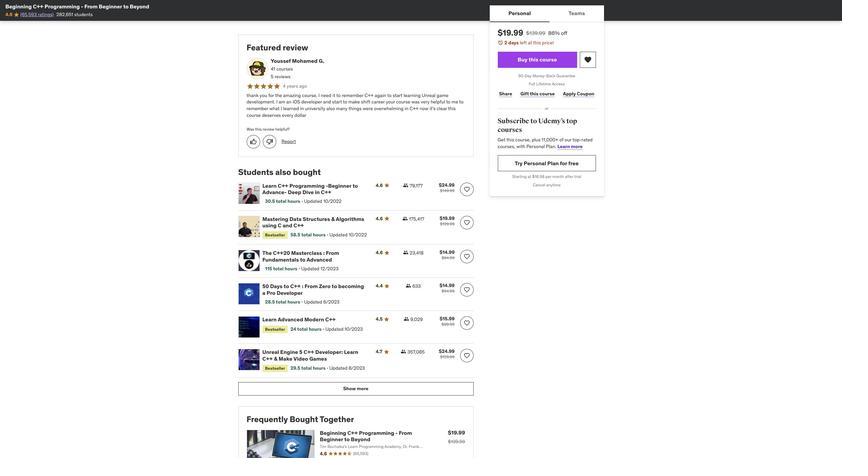Task type: locate. For each thing, give the bounding box(es) containing it.
1 vertical spatial advanced
[[278, 317, 303, 323]]

beginner for beginning c++ programming - from beginner to beyond
[[99, 3, 122, 10]]

0 horizontal spatial 5
[[271, 74, 274, 80]]

hours for 58.5 total hours
[[313, 232, 326, 238]]

learn for learn advanced modern c++
[[263, 317, 277, 323]]

hours down mastering data structures & algorithms using c and c++ link
[[313, 232, 326, 238]]

xsmall image left 9,029
[[404, 317, 409, 322]]

review up mohamed
[[283, 42, 308, 53]]

0 horizontal spatial i
[[277, 99, 278, 105]]

updated for 58.5 total hours
[[330, 232, 348, 238]]

0 horizontal spatial for
[[269, 92, 274, 98]]

1 horizontal spatial review
[[283, 42, 308, 53]]

0 vertical spatial unreal
[[422, 92, 436, 98]]

also left many
[[327, 106, 335, 112]]

1 vertical spatial bestseller
[[265, 327, 285, 332]]

beyond inside beginning c++ programming - from beginner to beyond tim buchalka's learn programming academy, dr. frank mitropoulos
[[351, 437, 371, 443]]

0 horizontal spatial advanced
[[278, 317, 303, 323]]

wishlist image right the $99.99
[[464, 320, 470, 327]]

from up the 12/2023
[[326, 250, 339, 257]]

more inside button
[[357, 386, 369, 392]]

0 vertical spatial personal
[[509, 10, 531, 17]]

remember up make
[[342, 92, 364, 98]]

get
[[498, 137, 506, 143]]

beginning inside beginning c++ programming - from beginner to beyond tim buchalka's learn programming academy, dr. frank mitropoulos
[[320, 430, 346, 437]]

1 vertical spatial $139.99
[[448, 439, 465, 445]]

developer:
[[315, 349, 343, 356]]

bought
[[290, 415, 318, 425]]

10/2022 down learn c++ programming -beginner to advance- deep dive in c++ link
[[324, 199, 342, 205]]

0 horizontal spatial review
[[263, 127, 275, 132]]

and down "need"
[[323, 99, 331, 105]]

0 vertical spatial bestseller
[[265, 233, 285, 238]]

5 inside unreal engine 5 c++ developer: learn c++ & make video games
[[299, 349, 303, 356]]

coupon
[[577, 91, 595, 97]]

personal up $16.58
[[524, 160, 547, 167]]

updated down dive
[[304, 199, 322, 205]]

reviews
[[275, 74, 291, 80]]

0 vertical spatial and
[[323, 99, 331, 105]]

learn c++ programming -beginner to advance- deep dive in c++ link
[[263, 183, 368, 196]]

years
[[287, 83, 298, 89]]

xsmall image for learn c++ programming -beginner to advance- deep dive in c++
[[403, 183, 409, 188]]

1 vertical spatial start
[[332, 99, 342, 105]]

updated 8/2023
[[330, 366, 365, 372]]

learn inside unreal engine 5 c++ developer: learn c++ & make video games
[[344, 349, 359, 356]]

show inside button
[[238, 14, 251, 20]]

this right was
[[255, 127, 262, 132]]

try personal plan for free link
[[498, 156, 596, 172]]

0 horizontal spatial unreal
[[263, 349, 279, 356]]

from inside beginning c++ programming - from beginner to beyond tim buchalka's learn programming academy, dr. frank mitropoulos
[[399, 430, 412, 437]]

this inside gift this course link
[[530, 91, 539, 97]]

4.4
[[376, 283, 383, 289]]

total down fundamentals
[[273, 266, 284, 272]]

- inside beginning c++ programming - from beginner to beyond tim buchalka's learn programming academy, dr. frank mitropoulos
[[396, 430, 398, 437]]

0 vertical spatial beginner
[[99, 3, 122, 10]]

advanced inside 'the c++20 masterclass :  from fundamentals to advanced'
[[307, 257, 332, 263]]

in up dollar
[[300, 106, 304, 112]]

2 vertical spatial i
[[281, 106, 282, 112]]

i left am
[[277, 99, 278, 105]]

1 vertical spatial more
[[357, 386, 369, 392]]

i
[[319, 92, 320, 98], [277, 99, 278, 105], [281, 106, 282, 112]]

personal up $19.99 $139.99 86% off
[[509, 10, 531, 17]]

from left zero
[[305, 283, 318, 290]]

$24.99 right 79,177
[[439, 182, 455, 188]]

$24.99 down the $99.99
[[439, 349, 455, 355]]

0 horizontal spatial $139.99
[[448, 439, 465, 445]]

0 vertical spatial wishlist image
[[464, 186, 470, 193]]

price!
[[542, 40, 554, 46]]

1 wishlist image from the top
[[464, 186, 470, 193]]

at
[[528, 40, 533, 46], [528, 174, 532, 179]]

wishlist image for to
[[464, 186, 470, 193]]

more for show more
[[357, 386, 369, 392]]

featured
[[247, 42, 281, 53]]

courses inside subscribe to udemy's top courses
[[498, 126, 523, 134]]

total right 28.5
[[276, 299, 287, 305]]

updated left 10/2023
[[326, 327, 344, 333]]

1 vertical spatial wishlist image
[[464, 320, 470, 327]]

start
[[393, 92, 403, 98], [332, 99, 342, 105]]

more for learn more
[[572, 144, 583, 150]]

wishlist image for 50 days to c++ : from zero to becoming a pro developer
[[464, 287, 470, 294]]

1 horizontal spatial show
[[343, 386, 356, 392]]

1 bestseller from the top
[[265, 233, 285, 238]]

- up the academy,
[[396, 430, 398, 437]]

0 horizontal spatial show
[[238, 14, 251, 20]]

buy
[[518, 56, 528, 63]]

& left make
[[274, 356, 278, 363]]

0 vertical spatial $139.99
[[526, 30, 546, 36]]

0 vertical spatial courses
[[277, 66, 293, 72]]

total right 29.5
[[302, 366, 312, 372]]

total right the 24
[[298, 327, 308, 333]]

an
[[287, 99, 292, 105]]

1 horizontal spatial advanced
[[307, 257, 332, 263]]

beginning c++ programming - from beginner to beyond
[[5, 3, 149, 10]]

this inside get this course, plus 11,000+ of our top-rated courses, with personal plan.
[[507, 137, 515, 143]]

0 vertical spatial beginning
[[5, 3, 32, 10]]

and inside thank you for the amazing course. i need it to remember c++ again to start learning unreal game development. i am an ios developer and start to make shift career your course was very helpful to me to remember what i learned in university also many things were overwhelming in c++ now it's clear this course deserves every dollar
[[323, 99, 331, 105]]

this down me
[[448, 106, 456, 112]]

show for show less
[[238, 14, 251, 20]]

mark as unhelpful image
[[266, 139, 273, 145]]

personal inside "button"
[[509, 10, 531, 17]]

updated down the c++20 masterclass :  from fundamentals to advanced link
[[301, 266, 320, 272]]

$94.99 for the c++20 masterclass :  from fundamentals to advanced
[[442, 256, 455, 261]]

wishlist image
[[584, 56, 592, 64], [464, 220, 470, 226], [464, 254, 470, 261], [464, 287, 470, 294]]

start up your
[[393, 92, 403, 98]]

0 vertical spatial 5
[[271, 74, 274, 80]]

0 horizontal spatial 10/2022
[[324, 199, 342, 205]]

0 vertical spatial $24.99
[[439, 182, 455, 188]]

unreal engine 5 c++ developer: learn c++ & make video games link
[[263, 349, 368, 363]]

- inside learn c++ programming -beginner to advance- deep dive in c++
[[326, 183, 328, 189]]

1 horizontal spatial and
[[323, 99, 331, 105]]

xsmall image right less
[[262, 14, 268, 20]]

programming for beginning c++ programming - from beginner to beyond tim buchalka's learn programming academy, dr. frank mitropoulos
[[359, 430, 395, 437]]

2 $14.99 $94.99 from the top
[[440, 283, 455, 294]]

0 vertical spatial &
[[331, 216, 335, 223]]

1 $24.99 from the top
[[439, 182, 455, 188]]

show inside button
[[343, 386, 356, 392]]

g.
[[319, 58, 324, 64]]

10/2022 down the algorithms
[[349, 232, 367, 238]]

1 vertical spatial remember
[[247, 106, 268, 112]]

1 vertical spatial 5
[[299, 349, 303, 356]]

1 horizontal spatial beyond
[[351, 437, 371, 443]]

2 vertical spatial bestseller
[[265, 366, 285, 371]]

tab list
[[490, 5, 604, 22]]

1 vertical spatial personal
[[527, 144, 545, 150]]

learn down 28.5
[[263, 317, 277, 323]]

$24.99 for learn c++ programming -beginner to advance- deep dive in c++
[[439, 182, 455, 188]]

updated for 24 total hours
[[326, 327, 344, 333]]

hours for 24 total hours
[[309, 327, 322, 333]]

1 vertical spatial for
[[560, 160, 568, 167]]

1 $94.99 from the top
[[442, 256, 455, 261]]

c++ inside beginning c++ programming - from beginner to beyond tim buchalka's learn programming academy, dr. frank mitropoulos
[[348, 430, 358, 437]]

0 vertical spatial advanced
[[307, 257, 332, 263]]

to
[[123, 3, 129, 10], [337, 92, 341, 98], [388, 92, 392, 98], [343, 99, 348, 105], [446, 99, 451, 105], [460, 99, 464, 105], [531, 117, 537, 125], [353, 183, 358, 189], [300, 257, 306, 263], [284, 283, 289, 290], [332, 283, 337, 290], [345, 437, 350, 443]]

programming for beginning c++ programming - from beginner to beyond
[[45, 3, 80, 10]]

1 horizontal spatial more
[[572, 144, 583, 150]]

to inside 'the c++20 masterclass :  from fundamentals to advanced'
[[300, 257, 306, 263]]

apply
[[563, 91, 576, 97]]

wishlist image for the c++20 masterclass :  from fundamentals to advanced
[[464, 254, 470, 261]]

1 horizontal spatial &
[[331, 216, 335, 223]]

9,029
[[411, 317, 423, 323]]

0 vertical spatial -
[[81, 3, 83, 10]]

$139.99 inside $19.99 $139.99 86% off
[[526, 30, 546, 36]]

bestseller left the 24
[[265, 327, 285, 332]]

me
[[452, 99, 458, 105]]

developer
[[277, 290, 303, 297]]

c++ down together
[[348, 430, 358, 437]]

$14.99
[[440, 250, 455, 256], [440, 283, 455, 289]]

make
[[279, 356, 293, 363]]

rated
[[582, 137, 593, 143]]

hours down fundamentals
[[285, 266, 298, 272]]

this right buy
[[529, 56, 539, 63]]

beginner for beginning c++ programming - from beginner to beyond tim buchalka's learn programming academy, dr. frank mitropoulos
[[320, 437, 343, 443]]

advanced up updated 12/2023
[[307, 257, 332, 263]]

0 horizontal spatial also
[[276, 167, 291, 178]]

c++ up "58.5"
[[294, 222, 304, 229]]

1 vertical spatial updated 10/2022
[[330, 232, 367, 238]]

month
[[553, 174, 564, 179]]

many
[[336, 106, 348, 112]]

0 horizontal spatial &
[[274, 356, 278, 363]]

: up updated 12/2023
[[323, 250, 325, 257]]

1 vertical spatial $14.99 $94.99
[[440, 283, 455, 294]]

this inside thank you for the amazing course. i need it to remember c++ again to start learning unreal game development. i am an ios developer and start to make shift career your course was very helpful to me to remember what i learned in university also many things were overwhelming in c++ now it's clear this course deserves every dollar
[[448, 106, 456, 112]]

beginner
[[99, 3, 122, 10], [328, 183, 352, 189], [320, 437, 343, 443]]

$14.99 down $129.99
[[440, 250, 455, 256]]

beyond for beginning c++ programming - from beginner to beyond tim buchalka's learn programming academy, dr. frank mitropoulos
[[351, 437, 371, 443]]

hours for 29.5 total hours
[[313, 366, 326, 372]]

unreal inside unreal engine 5 c++ developer: learn c++ & make video games
[[263, 349, 279, 356]]

show down updated 8/2023
[[343, 386, 356, 392]]

data
[[290, 216, 302, 223]]

2 $94.99 from the top
[[442, 289, 455, 294]]

1 vertical spatial &
[[274, 356, 278, 363]]

5
[[271, 74, 274, 80], [299, 349, 303, 356]]

: left zero
[[302, 283, 304, 290]]

from up 'students'
[[84, 3, 98, 10]]

$19.99 for $19.99 $139.99 86% off
[[498, 28, 524, 38]]

- right dive
[[326, 183, 328, 189]]

updated 10/2022 down learn c++ programming -beginner to advance- deep dive in c++ link
[[304, 199, 342, 205]]

0 vertical spatial remember
[[342, 92, 364, 98]]

0 vertical spatial $19.99
[[498, 28, 524, 38]]

1 vertical spatial beyond
[[351, 437, 371, 443]]

mastering data structures & algorithms using c and c++
[[263, 216, 365, 229]]

hours for 28.5 total hours
[[288, 299, 300, 305]]

$19.99 for $19.99 $129.99
[[440, 216, 455, 222]]

c++
[[33, 3, 43, 10], [365, 92, 374, 98], [410, 106, 419, 112], [278, 183, 288, 189], [321, 189, 332, 196], [294, 222, 304, 229], [290, 283, 301, 290], [326, 317, 336, 323], [304, 349, 314, 356], [263, 356, 273, 363], [348, 430, 358, 437]]

c++ inside mastering data structures & algorithms using c and c++
[[294, 222, 304, 229]]

hours down games
[[313, 366, 326, 372]]

every
[[282, 112, 294, 118]]

10/2022 for 30.5 total hours
[[324, 199, 342, 205]]

0 vertical spatial $14.99 $94.99
[[440, 250, 455, 261]]

unreal inside thank you for the amazing course. i need it to remember c++ again to start learning unreal game development. i am an ios developer and start to make shift career your course was very helpful to me to remember what i learned in university also many things were overwhelming in c++ now it's clear this course deserves every dollar
[[422, 92, 436, 98]]

this up courses,
[[507, 137, 515, 143]]

1 horizontal spatial courses
[[498, 126, 523, 134]]

$24.99 $159.99
[[439, 349, 455, 360]]

1 horizontal spatial for
[[560, 160, 568, 167]]

2 horizontal spatial i
[[319, 92, 320, 98]]

in inside learn c++ programming -beginner to advance- deep dive in c++
[[315, 189, 320, 196]]

1 horizontal spatial start
[[393, 92, 403, 98]]

show more button
[[238, 383, 474, 396]]

days
[[509, 40, 519, 46]]

8/2023
[[349, 366, 365, 372]]

24
[[291, 327, 296, 333]]

0 horizontal spatial more
[[357, 386, 369, 392]]

updated down the algorithms
[[330, 232, 348, 238]]

xsmall image left 79,177
[[403, 183, 409, 188]]

:
[[323, 250, 325, 257], [302, 283, 304, 290]]

357,085
[[408, 350, 425, 356]]

ago
[[299, 83, 307, 89]]

youssef mohamed ghanem image
[[247, 58, 268, 80]]

total right 30.5
[[276, 199, 287, 205]]

remember
[[342, 92, 364, 98], [247, 106, 268, 112]]

learn up 30.5
[[263, 183, 277, 189]]

xsmall image
[[262, 14, 268, 20], [403, 183, 409, 188], [403, 216, 408, 222], [403, 250, 409, 256], [406, 284, 411, 289], [404, 317, 409, 322]]

0 horizontal spatial in
[[300, 106, 304, 112]]

1 vertical spatial beginning
[[320, 430, 346, 437]]

review
[[283, 42, 308, 53], [263, 127, 275, 132]]

c++ inside 50 days to c++ : from zero to becoming a pro developer
[[290, 283, 301, 290]]

courses inside youssef mohamed g. 41 courses 5 reviews
[[277, 66, 293, 72]]

1 vertical spatial $19.99
[[440, 216, 455, 222]]

5 down 41 at the left
[[271, 74, 274, 80]]

youssef
[[271, 58, 291, 64]]

3 wishlist image from the top
[[464, 353, 470, 360]]

0 horizontal spatial -
[[81, 3, 83, 10]]

1 vertical spatial $94.99
[[442, 289, 455, 294]]

it's
[[430, 106, 436, 112]]

$94.99 up $15.99
[[442, 289, 455, 294]]

hours down "deep"
[[288, 199, 300, 205]]

bestseller for mastering
[[265, 233, 285, 238]]

beginning c++ programming - from beginner to beyond tim buchalka's learn programming academy, dr. frank mitropoulos
[[320, 430, 419, 455]]

5 right engine
[[299, 349, 303, 356]]

day
[[525, 73, 532, 78]]

zero
[[319, 283, 331, 290]]

1 vertical spatial -
[[326, 183, 328, 189]]

at right left
[[528, 40, 533, 46]]

$14.99 $94.99 right the 23,418
[[440, 250, 455, 261]]

1 vertical spatial show
[[343, 386, 356, 392]]

1 horizontal spatial 10/2022
[[349, 232, 367, 238]]

programming down bought
[[290, 183, 325, 189]]

a
[[263, 290, 266, 297]]

bestseller down make
[[265, 366, 285, 371]]

frank
[[409, 445, 419, 450]]

xsmall image left 175,417
[[403, 216, 408, 222]]

1 vertical spatial courses
[[498, 126, 523, 134]]

2 $14.99 from the top
[[440, 283, 455, 289]]

you
[[260, 92, 267, 98]]

the
[[263, 250, 272, 257]]

0 vertical spatial $94.99
[[442, 256, 455, 261]]

updated 10/2023
[[326, 327, 363, 333]]

together
[[320, 415, 354, 425]]

unreal up very
[[422, 92, 436, 98]]

1 $14.99 $94.99 from the top
[[440, 250, 455, 261]]

learn for learn more
[[558, 144, 570, 150]]

engine
[[280, 349, 298, 356]]

more down top-
[[572, 144, 583, 150]]

learn down the "of"
[[558, 144, 570, 150]]

beginner inside learn c++ programming -beginner to advance- deep dive in c++
[[328, 183, 352, 189]]

$94.99 for 50 days to c++ : from zero to becoming a pro developer
[[442, 289, 455, 294]]

updated down 50 days to c++ : from zero to becoming a pro developer
[[304, 299, 322, 305]]

show for show more
[[343, 386, 356, 392]]

65593 reviews element
[[353, 452, 369, 457]]

1 horizontal spatial :
[[323, 250, 325, 257]]

0 vertical spatial also
[[327, 106, 335, 112]]

1 $14.99 from the top
[[440, 250, 455, 256]]

teams button
[[550, 5, 604, 22]]

2 bestseller from the top
[[265, 327, 285, 332]]

updated 10/2022 for 30.5 total hours
[[304, 199, 342, 205]]

4.6 for learn c++ programming -beginner to advance- deep dive in c++
[[376, 183, 383, 189]]

0 horizontal spatial beyond
[[130, 3, 149, 10]]

0 horizontal spatial :
[[302, 283, 304, 290]]

from for beginning c++ programming - from beginner to beyond tim buchalka's learn programming academy, dr. frank mitropoulos
[[399, 430, 412, 437]]

0 horizontal spatial and
[[283, 222, 293, 229]]

0 horizontal spatial beginning
[[5, 3, 32, 10]]

- up 'students'
[[81, 3, 83, 10]]

2 horizontal spatial -
[[396, 430, 398, 437]]

c++ down students also bought
[[278, 183, 288, 189]]

this inside buy this course button
[[529, 56, 539, 63]]

i left "need"
[[319, 92, 320, 98]]

programming up the academy,
[[359, 430, 395, 437]]

1 vertical spatial :
[[302, 283, 304, 290]]

28.5 total hours
[[265, 299, 300, 305]]

$14.99 $94.99 right 633 at the bottom of the page
[[440, 283, 455, 294]]

bestseller for learn
[[265, 327, 285, 332]]

2 vertical spatial -
[[396, 430, 398, 437]]

total right "58.5"
[[302, 232, 312, 238]]

hours for 30.5 total hours
[[288, 199, 300, 205]]

remember down development.
[[247, 106, 268, 112]]

from inside 'the c++20 masterclass :  from fundamentals to advanced'
[[326, 250, 339, 257]]

c++ right days
[[290, 283, 301, 290]]

personal
[[509, 10, 531, 17], [527, 144, 545, 150], [524, 160, 547, 167]]

xsmall image for 50 days to c++ : from zero to becoming a pro developer
[[406, 284, 411, 289]]

trial
[[575, 174, 582, 179]]

$19.99 for $19.99 $139.99
[[448, 430, 465, 437]]

course up back
[[540, 56, 557, 63]]

$14.99 right 633 at the bottom of the page
[[440, 283, 455, 289]]

0 vertical spatial for
[[269, 92, 274, 98]]

2 vertical spatial $19.99
[[448, 430, 465, 437]]

1 vertical spatial $24.99
[[439, 349, 455, 355]]

in down "learning"
[[405, 106, 409, 112]]

0 vertical spatial updated 10/2022
[[304, 199, 342, 205]]

more down 8/2023 on the bottom of the page
[[357, 386, 369, 392]]

2 vertical spatial beginner
[[320, 437, 343, 443]]

0 horizontal spatial remember
[[247, 106, 268, 112]]

courses up reviews
[[277, 66, 293, 72]]

3 bestseller from the top
[[265, 366, 285, 371]]

0 vertical spatial beyond
[[130, 3, 149, 10]]

0 vertical spatial $14.99
[[440, 250, 455, 256]]

subscribe
[[498, 117, 530, 125]]

in right dive
[[315, 189, 320, 196]]

total
[[276, 199, 287, 205], [302, 232, 312, 238], [273, 266, 284, 272], [276, 299, 287, 305], [298, 327, 308, 333], [302, 366, 312, 372]]

c++ left make
[[263, 356, 273, 363]]

$139.99 for $19.99 $139.99
[[448, 439, 465, 445]]

c
[[278, 222, 282, 229]]

to inside learn c++ programming -beginner to advance- deep dive in c++
[[353, 183, 358, 189]]

bestseller down c
[[265, 233, 285, 238]]

total for 28.5
[[276, 299, 287, 305]]

beginning down together
[[320, 430, 346, 437]]

beginning up "(65,593"
[[5, 3, 32, 10]]

course inside button
[[540, 56, 557, 63]]

personal down plus
[[527, 144, 545, 150]]

mitropoulos
[[320, 450, 342, 455]]

2 vertical spatial wishlist image
[[464, 353, 470, 360]]

i down am
[[281, 106, 282, 112]]

total for 58.5
[[302, 232, 312, 238]]

1 vertical spatial and
[[283, 222, 293, 229]]

0 vertical spatial 10/2022
[[324, 199, 342, 205]]

learn up updated 8/2023
[[344, 349, 359, 356]]

2 horizontal spatial in
[[405, 106, 409, 112]]

updated 10/2022 down the algorithms
[[330, 232, 367, 238]]

learn inside learn c++ programming -beginner to advance- deep dive in c++
[[263, 183, 277, 189]]

updated left 8/2023 on the bottom of the page
[[330, 366, 348, 372]]

1 horizontal spatial $139.99
[[526, 30, 546, 36]]

1 horizontal spatial 5
[[299, 349, 303, 356]]

1 horizontal spatial unreal
[[422, 92, 436, 98]]

for
[[269, 92, 274, 98], [560, 160, 568, 167]]

learn advanced modern c++ link
[[263, 317, 368, 323]]

1 vertical spatial at
[[528, 174, 532, 179]]

fundamentals
[[263, 257, 299, 263]]

was
[[412, 99, 420, 105]]

programming for learn c++ programming -beginner to advance- deep dive in c++
[[290, 183, 325, 189]]

programming up 282,651 on the top
[[45, 3, 80, 10]]

wishlist image
[[464, 186, 470, 193], [464, 320, 470, 327], [464, 353, 470, 360]]

programming inside learn c++ programming -beginner to advance- deep dive in c++
[[290, 183, 325, 189]]

try
[[515, 160, 523, 167]]

1 horizontal spatial i
[[281, 106, 282, 112]]

starting at $16.58 per month after trial cancel anytime
[[513, 174, 582, 188]]

$14.99 $94.99
[[440, 250, 455, 261], [440, 283, 455, 294]]

this right 'gift'
[[530, 91, 539, 97]]

$24.99
[[439, 182, 455, 188], [439, 349, 455, 355]]

hours down developer
[[288, 299, 300, 305]]

learn up (65,593)
[[348, 445, 358, 450]]

teams
[[569, 10, 585, 17]]

money-
[[533, 73, 547, 78]]

1 vertical spatial 10/2022
[[349, 232, 367, 238]]

0 vertical spatial more
[[572, 144, 583, 150]]

2 $24.99 from the top
[[439, 349, 455, 355]]

from up dr.
[[399, 430, 412, 437]]

unreal left engine
[[263, 349, 279, 356]]

also up advance-
[[276, 167, 291, 178]]

learn for learn c++ programming -beginner to advance- deep dive in c++
[[263, 183, 277, 189]]

$139.99 inside $19.99 $139.99
[[448, 439, 465, 445]]

beginner inside beginning c++ programming - from beginner to beyond tim buchalka's learn programming academy, dr. frank mitropoulos
[[320, 437, 343, 443]]

wishlist image right $149.99
[[464, 186, 470, 193]]

this for buy this course
[[529, 56, 539, 63]]

0 vertical spatial start
[[393, 92, 403, 98]]

modern
[[305, 317, 324, 323]]



Task type: describe. For each thing, give the bounding box(es) containing it.
am
[[279, 99, 285, 105]]

c++ up (65,593 ratings)
[[33, 3, 43, 10]]

1 vertical spatial also
[[276, 167, 291, 178]]

to inside beginning c++ programming - from beginner to beyond tim buchalka's learn programming academy, dr. frank mitropoulos
[[345, 437, 350, 443]]

free
[[569, 160, 579, 167]]

5 inside youssef mohamed g. 41 courses 5 reviews
[[271, 74, 274, 80]]

24 total hours
[[291, 327, 322, 333]]

thank
[[247, 92, 259, 98]]

course down "learning"
[[396, 99, 411, 105]]

shift
[[361, 99, 371, 105]]

6/2023
[[324, 299, 340, 305]]

also inside thank you for the amazing course. i need it to remember c++ again to start learning unreal game development. i am an ios developer and start to make shift career your course was very helpful to me to remember what i learned in university also many things were overwhelming in c++ now it's clear this course deserves every dollar
[[327, 106, 335, 112]]

apply coupon
[[563, 91, 595, 97]]

: inside 'the c++20 masterclass :  from fundamentals to advanced'
[[323, 250, 325, 257]]

things
[[349, 106, 362, 112]]

updated for 28.5 total hours
[[304, 299, 322, 305]]

total for 115
[[273, 266, 284, 272]]

top
[[567, 117, 578, 125]]

less
[[252, 14, 261, 20]]

courses for subscribe
[[498, 126, 523, 134]]

overwhelming
[[374, 106, 404, 112]]

show less
[[238, 14, 261, 20]]

deserves
[[262, 112, 281, 118]]

learning
[[404, 92, 421, 98]]

total for 24
[[298, 327, 308, 333]]

at inside starting at $16.58 per month after trial cancel anytime
[[528, 174, 532, 179]]

0 vertical spatial at
[[528, 40, 533, 46]]

academy,
[[385, 445, 402, 450]]

learn inside beginning c++ programming - from beginner to beyond tim buchalka's learn programming academy, dr. frank mitropoulos
[[348, 445, 358, 450]]

updated for 29.5 total hours
[[330, 366, 348, 372]]

unreal engine 5 c++ developer: learn c++ & make video games
[[263, 349, 359, 363]]

total for 30.5
[[276, 199, 287, 205]]

students
[[74, 12, 93, 18]]

: inside 50 days to c++ : from zero to becoming a pro developer
[[302, 283, 304, 290]]

- for beginning c++ programming - from beginner to beyond
[[81, 3, 83, 10]]

university
[[305, 106, 326, 112]]

0 horizontal spatial start
[[332, 99, 342, 105]]

buchalka's
[[328, 445, 347, 450]]

2 wishlist image from the top
[[464, 320, 470, 327]]

personal inside get this course, plus 11,000+ of our top-rated courses, with personal plan.
[[527, 144, 545, 150]]

was
[[247, 127, 254, 132]]

4.6 for the c++20 masterclass :  from fundamentals to advanced
[[376, 250, 383, 256]]

it
[[333, 92, 336, 98]]

xsmall image for the c++20 masterclass :  from fundamentals to advanced
[[403, 250, 409, 256]]

xsmall image for learn advanced modern c++
[[404, 317, 409, 322]]

plus
[[532, 137, 541, 143]]

total for 29.5
[[302, 366, 312, 372]]

very
[[421, 99, 430, 105]]

from for beginning c++ programming - from beginner to beyond
[[84, 3, 98, 10]]

$16.58
[[533, 174, 545, 179]]

4.6 for mastering data structures & algorithms using c and c++
[[376, 216, 383, 222]]

c++ right 'modern'
[[326, 317, 336, 323]]

tim
[[320, 445, 327, 450]]

beginning for beginning c++ programming - from beginner to beyond tim buchalka's learn programming academy, dr. frank mitropoulos
[[320, 430, 346, 437]]

learn more link
[[558, 144, 583, 150]]

& inside mastering data structures & algorithms using c and c++
[[331, 216, 335, 223]]

learn more
[[558, 144, 583, 150]]

$99.99
[[442, 322, 455, 327]]

now
[[420, 106, 429, 112]]

$19.99 $129.99
[[440, 216, 455, 227]]

personal button
[[490, 5, 550, 22]]

buy this course button
[[498, 52, 577, 68]]

10/2023
[[345, 327, 363, 333]]

again
[[375, 92, 387, 98]]

helpful?
[[276, 127, 290, 132]]

using
[[263, 222, 277, 229]]

for inside thank you for the amazing course. i need it to remember c++ again to start learning unreal game development. i am an ios developer and start to make shift career your course was very helpful to me to remember what i learned in university also many things were overwhelming in c++ now it's clear this course deserves every dollar
[[269, 92, 274, 98]]

mark as helpful image
[[250, 139, 257, 145]]

wishlist image for mastering data structures & algorithms using c and c++
[[464, 220, 470, 226]]

mastering
[[263, 216, 289, 223]]

course down lifetime
[[540, 91, 555, 97]]

pro
[[267, 290, 276, 297]]

$24.99 for unreal engine 5 c++ developer: learn c++ & make video games
[[439, 349, 455, 355]]

show less button
[[238, 10, 268, 24]]

to inside subscribe to udemy's top courses
[[531, 117, 537, 125]]

$19.99 $139.99 86% off
[[498, 28, 568, 38]]

thank you for the amazing course. i need it to remember c++ again to start learning unreal game development. i am an ios developer and start to make shift career your course was very helpful to me to remember what i learned in university also many things were overwhelming in c++ now it's clear this course deserves every dollar
[[247, 92, 464, 118]]

beyond for beginning c++ programming - from beginner to beyond
[[130, 3, 149, 10]]

share button
[[498, 87, 514, 101]]

dive
[[303, 189, 314, 196]]

0 vertical spatial i
[[319, 92, 320, 98]]

frequently bought together
[[247, 415, 354, 425]]

30-
[[519, 73, 525, 78]]

alarm image
[[498, 40, 503, 45]]

development.
[[247, 99, 275, 105]]

course.
[[302, 92, 317, 98]]

hours for 115 total hours
[[285, 266, 298, 272]]

gift this course
[[521, 91, 555, 97]]

updated 10/2022 for 58.5 total hours
[[330, 232, 367, 238]]

23,418
[[410, 250, 424, 257]]

10/2022 for 58.5 total hours
[[349, 232, 367, 238]]

the
[[275, 92, 282, 98]]

$14.99 for the c++20 masterclass :  from fundamentals to advanced
[[440, 250, 455, 256]]

course,
[[516, 137, 531, 143]]

try personal plan for free
[[515, 160, 579, 167]]

29.5
[[291, 366, 300, 372]]

$14.99 $94.99 for 50 days to c++ : from zero to becoming a pro developer
[[440, 283, 455, 294]]

58.5 total hours
[[291, 232, 326, 238]]

c++ up 'shift'
[[365, 92, 374, 98]]

the c++20 masterclass :  from fundamentals to advanced
[[263, 250, 339, 263]]

1 horizontal spatial remember
[[342, 92, 364, 98]]

learn c++ programming -beginner to advance- deep dive in c++
[[263, 183, 358, 196]]

- for learn c++ programming -beginner to advance- deep dive in c++
[[326, 183, 328, 189]]

115 total hours
[[265, 266, 298, 272]]

xsmall image
[[401, 350, 406, 355]]

our
[[565, 137, 572, 143]]

report
[[282, 139, 296, 145]]

advance-
[[263, 189, 287, 196]]

c++ up 29.5 total hours
[[304, 349, 314, 356]]

and inside mastering data structures & algorithms using c and c++
[[283, 222, 293, 229]]

days
[[270, 283, 283, 290]]

$159.99
[[440, 355, 455, 360]]

courses for youssef
[[277, 66, 293, 72]]

or
[[545, 106, 549, 111]]

wishlist image for learn
[[464, 353, 470, 360]]

2 vertical spatial personal
[[524, 160, 547, 167]]

course up was
[[247, 112, 261, 118]]

subscribe to udemy's top courses
[[498, 117, 578, 134]]

1 vertical spatial i
[[277, 99, 278, 105]]

c++ right dive
[[321, 189, 332, 196]]

29.5 total hours
[[291, 366, 326, 372]]

updated for 115 total hours
[[301, 266, 320, 272]]

xsmall image for mastering data structures & algorithms using c and c++
[[403, 216, 408, 222]]

this down $19.99 $139.99 86% off
[[534, 40, 541, 46]]

115
[[265, 266, 272, 272]]

86%
[[549, 30, 560, 36]]

beginning for beginning c++ programming - from beginner to beyond
[[5, 3, 32, 10]]

$19.99 $139.99
[[448, 430, 465, 445]]

bestseller for unreal
[[265, 366, 285, 371]]

c++ down was
[[410, 106, 419, 112]]

masterclass
[[291, 250, 322, 257]]

175,417
[[409, 216, 425, 222]]

& inside unreal engine 5 c++ developer: learn c++ & make video games
[[274, 356, 278, 363]]

dr.
[[403, 445, 408, 450]]

updated for 30.5 total hours
[[304, 199, 322, 205]]

$15.99 $99.99
[[440, 316, 455, 327]]

from for the c++20 masterclass :  from fundamentals to advanced
[[326, 250, 339, 257]]

this for gift this course
[[530, 91, 539, 97]]

4 years ago
[[283, 83, 307, 89]]

programming down "beginning c++ programming - from beginner to beyond" link
[[359, 445, 384, 450]]

becoming
[[339, 283, 364, 290]]

4
[[283, 83, 286, 89]]

xsmall image inside show less button
[[262, 14, 268, 20]]

career
[[372, 99, 385, 105]]

1 vertical spatial review
[[263, 127, 275, 132]]

this for was this review helpful?
[[255, 127, 262, 132]]

students
[[238, 167, 274, 178]]

deep
[[288, 189, 302, 196]]

report button
[[282, 139, 296, 145]]

learn advanced modern c++
[[263, 317, 336, 323]]

from inside 50 days to c++ : from zero to becoming a pro developer
[[305, 283, 318, 290]]

0 vertical spatial review
[[283, 42, 308, 53]]

games
[[310, 356, 327, 363]]

$14.99 for 50 days to c++ : from zero to becoming a pro developer
[[440, 283, 455, 289]]

this for get this course, plus 11,000+ of our top-rated courses, with personal plan.
[[507, 137, 515, 143]]

- for beginning c++ programming - from beginner to beyond tim buchalka's learn programming academy, dr. frank mitropoulos
[[396, 430, 398, 437]]

$139.99 for $19.99 $139.99 86% off
[[526, 30, 546, 36]]

dollar
[[295, 112, 307, 118]]

left
[[520, 40, 527, 46]]

633
[[413, 284, 421, 290]]

$14.99 $94.99 for the c++20 masterclass :  from fundamentals to advanced
[[440, 250, 455, 261]]

tab list containing personal
[[490, 5, 604, 22]]



Task type: vqa. For each thing, say whether or not it's contained in the screenshot.
Patrick Howell Life Coach Training, Anxiety Management
no



